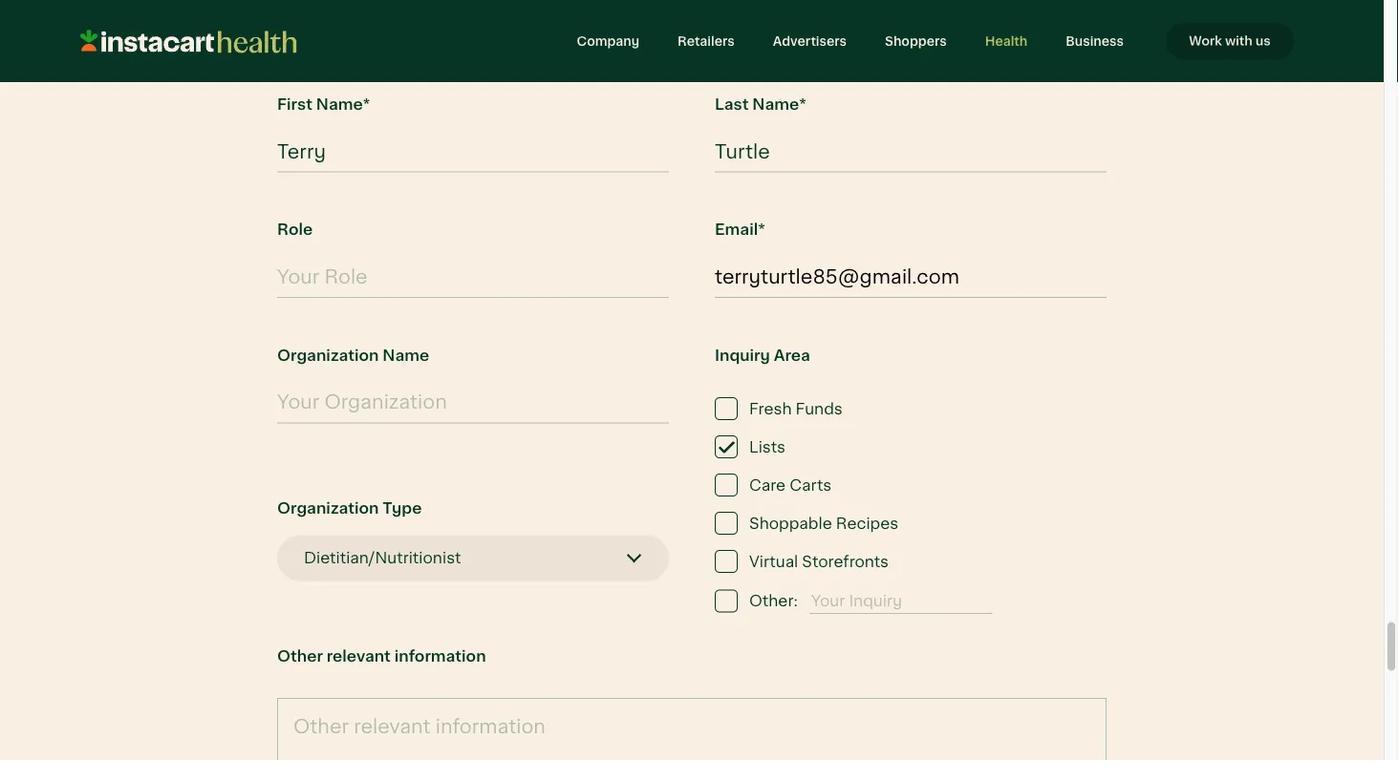 Task type: locate. For each thing, give the bounding box(es) containing it.
Your Inquiry field
[[809, 589, 993, 615]]

care carts
[[749, 478, 832, 494]]

1 vertical spatial organization
[[277, 501, 379, 518]]

retailers button
[[659, 23, 754, 59]]

0 horizontal spatial name*
[[316, 96, 370, 113]]

with
[[1225, 34, 1253, 48]]

Your Email email field
[[715, 257, 1107, 299]]

Other relevant information text field
[[277, 699, 1107, 761]]

1 organization from the top
[[277, 348, 379, 364]]

advertisers button
[[754, 23, 866, 59]]

let's work together
[[277, 10, 686, 56]]

name*
[[316, 96, 370, 113], [753, 96, 806, 113]]

funds
[[796, 401, 843, 418]]

other
[[277, 649, 323, 665]]

other:
[[749, 594, 798, 610]]

organization left name
[[277, 348, 379, 364]]

name* right last at the right
[[753, 96, 806, 113]]

health
[[985, 34, 1028, 48]]

2 name* from the left
[[753, 96, 806, 113]]

first name*
[[277, 96, 370, 113]]

fresh
[[749, 401, 792, 418]]

virtual storefronts
[[749, 554, 889, 571]]

first
[[277, 96, 313, 113]]

virtual
[[749, 554, 798, 571]]

work with us
[[1189, 34, 1271, 48]]

Your First Name text field
[[277, 132, 669, 173]]

relevant
[[327, 649, 391, 665]]

1 horizontal spatial name*
[[753, 96, 806, 113]]

Your Organization text field
[[277, 383, 669, 424]]

company button
[[558, 23, 659, 59]]

1 name* from the left
[[316, 96, 370, 113]]

2 organization from the top
[[277, 501, 379, 518]]

area
[[774, 348, 810, 364]]

shoppable recipes
[[749, 516, 899, 532]]

retailers
[[678, 34, 735, 48]]

company
[[577, 34, 640, 48]]

0 vertical spatial organization
[[277, 348, 379, 364]]

role
[[277, 222, 313, 239]]

organization for organization name
[[277, 348, 379, 364]]

health button
[[966, 23, 1047, 59]]

carts
[[790, 478, 832, 494]]

name* right first
[[316, 96, 370, 113]]

organization
[[277, 348, 379, 364], [277, 501, 379, 518]]

organization left type
[[277, 501, 379, 518]]

name
[[383, 348, 429, 364]]



Task type: describe. For each thing, give the bounding box(es) containing it.
shoppable
[[749, 516, 832, 532]]

name* for first name*
[[316, 96, 370, 113]]

other relevant information
[[277, 649, 486, 665]]

fresh funds
[[749, 401, 843, 418]]

organization for organization type
[[277, 501, 379, 518]]

name* for last name*
[[753, 96, 806, 113]]

last
[[715, 96, 749, 113]]

information
[[395, 649, 486, 665]]

inquiry area
[[715, 348, 810, 364]]

Your Role text field
[[277, 257, 669, 299]]

lists
[[749, 439, 786, 456]]

together
[[501, 10, 686, 56]]

type
[[383, 501, 422, 518]]

business
[[1066, 34, 1124, 48]]

work
[[386, 10, 491, 56]]

last name*
[[715, 96, 806, 113]]

care
[[749, 478, 786, 494]]

business button
[[1047, 23, 1143, 59]]

advertisers
[[773, 34, 847, 48]]

recipes
[[836, 516, 899, 532]]

us
[[1256, 34, 1271, 48]]

shoppers button
[[866, 23, 966, 59]]

email*
[[715, 222, 765, 239]]

Your Last Name text field
[[715, 132, 1107, 173]]

shoppers
[[885, 34, 947, 48]]

work with us link
[[1166, 23, 1294, 59]]

storefronts
[[802, 554, 889, 571]]

organization name
[[277, 348, 429, 364]]

let's
[[277, 10, 377, 56]]

organization type
[[277, 501, 422, 518]]

inquiry
[[715, 348, 770, 364]]

work
[[1189, 34, 1222, 48]]



Task type: vqa. For each thing, say whether or not it's contained in the screenshot.
unselect item image for Post Great Grains Raisins, Dates and Pecans Breakfast Cereal
no



